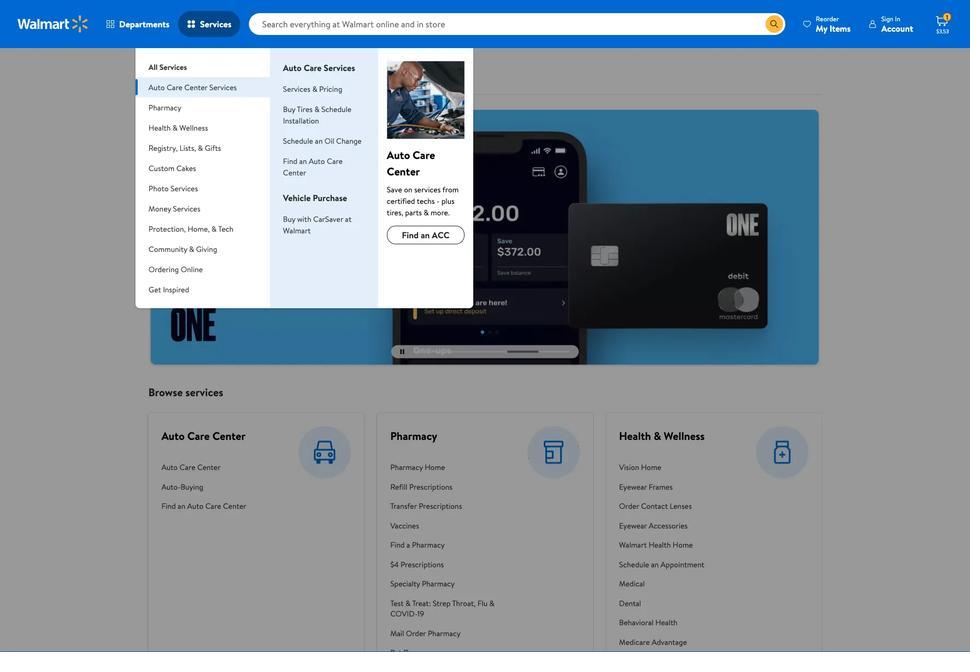Task type: locate. For each thing, give the bounding box(es) containing it.
2 horizontal spatial home
[[673, 540, 693, 550]]

walmart inside buy with carsaver at walmart
[[283, 225, 311, 236]]

0 vertical spatial services
[[414, 184, 441, 195]]

1 vertical spatial auto care center
[[162, 462, 221, 473]]

home for health & wellness
[[641, 462, 662, 473]]

1 horizontal spatial walmart
[[283, 225, 311, 236]]

medicare advantage link
[[619, 632, 710, 652]]

health & wellness inside health & wellness 'dropdown button'
[[149, 122, 208, 133]]

0 horizontal spatial health & wellness
[[149, 122, 208, 133]]

a down vaccines
[[407, 540, 410, 550]]

all services link
[[135, 48, 270, 77]]

1 vertical spatial at
[[345, 213, 352, 224]]

care down all services
[[167, 82, 183, 92]]

medicare
[[619, 637, 650, 647]]

specialty pharmacy link
[[390, 574, 503, 594]]

services right the browse
[[185, 385, 223, 400]]

up
[[275, 144, 284, 156]]

1 horizontal spatial a
[[407, 540, 410, 550]]

services
[[200, 18, 232, 30], [159, 62, 187, 72], [148, 62, 196, 80], [324, 62, 355, 74], [209, 82, 237, 92], [283, 83, 311, 94], [171, 183, 198, 194], [173, 203, 200, 214]]

schedule an oil change link
[[283, 135, 362, 146]]

plus
[[442, 195, 455, 206]]

0 horizontal spatial find an auto care center
[[162, 501, 246, 512]]

find an auto care center link down schedule an oil change link
[[283, 156, 343, 178]]

wellness
[[180, 122, 208, 133], [664, 428, 705, 444]]

buy tires & schedule installation
[[283, 104, 352, 126]]

get
[[164, 144, 178, 156], [149, 284, 161, 295]]

walmart
[[241, 144, 273, 156], [283, 225, 311, 236], [619, 540, 647, 550]]

services inside popup button
[[200, 18, 232, 30]]

walmart inside "debit with rewards get 3% cash back at walmart up to $50 a year¹. terms apply."
[[241, 144, 273, 156]]

0 horizontal spatial get
[[149, 284, 161, 295]]

pharmacy home
[[390, 462, 445, 473]]

walmart health home
[[619, 540, 693, 550]]

1 horizontal spatial services
[[414, 184, 441, 195]]

0 horizontal spatial wellness
[[180, 122, 208, 133]]

with inside buy with carsaver at walmart
[[297, 213, 311, 224]]

home up eyewear frames
[[641, 462, 662, 473]]

eyewear frames
[[619, 481, 673, 492]]

find an auto care center for rightmost the find an auto care center link
[[283, 156, 343, 178]]

an down auto-buying
[[178, 501, 185, 512]]

prescriptions
[[409, 481, 453, 492], [419, 501, 462, 512], [401, 559, 444, 570]]

schedule down pricing
[[321, 104, 352, 114]]

test & treat: strep throat, flu & covid-19
[[390, 598, 495, 619]]

buy left tires on the left top
[[283, 104, 295, 114]]

1 vertical spatial get
[[149, 284, 161, 295]]

eyewear for eyewear accessories
[[619, 520, 647, 531]]

terms
[[164, 156, 186, 168]]

health inside 'dropdown button'
[[149, 122, 171, 133]]

auto down the browse
[[162, 428, 185, 444]]

0 horizontal spatial walmart
[[241, 144, 273, 156]]

with up the gifts
[[199, 122, 224, 140]]

pharmacy
[[149, 102, 181, 113], [390, 428, 437, 444], [390, 462, 423, 473], [412, 540, 445, 550], [422, 579, 455, 589], [428, 628, 461, 639]]

0 horizontal spatial home
[[425, 462, 445, 473]]

0 vertical spatial auto care center
[[162, 428, 246, 444]]

auto care center services image
[[387, 61, 465, 139]]

a right the "$50"
[[313, 144, 317, 156]]

home up the appointment
[[673, 540, 693, 550]]

0 vertical spatial a
[[313, 144, 317, 156]]

an down walmart health home
[[651, 559, 659, 570]]

money
[[149, 203, 171, 214]]

treat:
[[412, 598, 431, 609]]

1 horizontal spatial with
[[297, 213, 311, 224]]

2 auto care center from the top
[[162, 462, 221, 473]]

1 vertical spatial prescriptions
[[419, 501, 462, 512]]

auto care center link up buying
[[162, 458, 246, 477]]

1 vertical spatial find an auto care center link
[[162, 497, 246, 516]]

dental link
[[619, 594, 710, 613]]

with for debit
[[199, 122, 224, 140]]

auto up save
[[387, 147, 410, 162]]

walmart health home link
[[619, 535, 710, 555]]

online
[[181, 264, 203, 274]]

registry, lists, & gifts
[[149, 142, 221, 153]]

refill prescriptions
[[390, 481, 453, 492]]

& right tires on the left top
[[315, 104, 320, 114]]

home
[[425, 462, 445, 473], [641, 462, 662, 473], [673, 540, 693, 550]]

buy
[[283, 104, 295, 114], [283, 213, 295, 224]]

pharmacy up "strep"
[[422, 579, 455, 589]]

walmart down rewards
[[241, 144, 273, 156]]

auto up services & pricing link
[[283, 62, 302, 74]]

a inside "debit with rewards get 3% cash back at walmart up to $50 a year¹. terms apply."
[[313, 144, 317, 156]]

find an auto care center link down buying
[[162, 497, 246, 516]]

reorder my items
[[816, 14, 851, 34]]

services up techs
[[414, 184, 441, 195]]

buy inside buy with carsaver at walmart
[[283, 213, 295, 224]]

buy with carsaver at walmart
[[283, 213, 352, 236]]

registry, lists, & gifts button
[[135, 138, 270, 158]]

schedule up medical
[[619, 559, 649, 570]]

1 vertical spatial find an auto care center
[[162, 501, 246, 512]]

1 vertical spatial auto care center link
[[162, 458, 246, 477]]

0 horizontal spatial schedule
[[283, 135, 313, 146]]

1 vertical spatial walmart
[[283, 225, 311, 236]]

walmart down "eyewear accessories"
[[619, 540, 647, 550]]

wellness up lists,
[[180, 122, 208, 133]]

accessories
[[649, 520, 688, 531]]

0 horizontal spatial order
[[406, 628, 426, 639]]

tires,
[[387, 207, 403, 218]]

prescriptions for $4 prescriptions
[[401, 559, 444, 570]]

find an auto care center down schedule an oil change link
[[283, 156, 343, 178]]

care down browse services
[[187, 428, 210, 444]]

order left contact
[[619, 501, 639, 512]]

1 horizontal spatial get
[[164, 144, 178, 156]]

0 vertical spatial find an auto care center link
[[283, 156, 343, 178]]

& left tech
[[212, 223, 217, 234]]

1 vertical spatial eyewear
[[619, 520, 647, 531]]

change
[[336, 135, 362, 146]]

auto inside auto care center save on services from certified techs - plus tires, parts & more.
[[387, 147, 410, 162]]

inspired
[[163, 284, 189, 295]]

health & wellness up registry, lists, & gifts
[[149, 122, 208, 133]]

wellness inside health & wellness 'dropdown button'
[[180, 122, 208, 133]]

prescriptions up transfer prescriptions
[[409, 481, 453, 492]]

0 horizontal spatial a
[[313, 144, 317, 156]]

with for buy
[[297, 213, 311, 224]]

pharmacy inside dropdown button
[[149, 102, 181, 113]]

auto care center link down browse services
[[162, 428, 246, 444]]

prescriptions up specialty pharmacy at the bottom left of the page
[[401, 559, 444, 570]]

health & wellness for health & wellness 'dropdown button'
[[149, 122, 208, 133]]

0 vertical spatial wellness
[[180, 122, 208, 133]]

photo
[[149, 183, 169, 194]]

2 vertical spatial schedule
[[619, 559, 649, 570]]

an left oil
[[315, 135, 323, 146]]

1 vertical spatial with
[[297, 213, 311, 224]]

2 horizontal spatial walmart
[[619, 540, 647, 550]]

2 eyewear from the top
[[619, 520, 647, 531]]

order right mail
[[406, 628, 426, 639]]

eyewear accessories link
[[619, 516, 710, 535]]

2 buy from the top
[[283, 213, 295, 224]]

& left giving
[[189, 244, 194, 254]]

eyewear accessories
[[619, 520, 688, 531]]

1 vertical spatial order
[[406, 628, 426, 639]]

pharmacy link
[[390, 428, 437, 444]]

auto up auto-
[[162, 462, 178, 473]]

at right back
[[231, 144, 239, 156]]

browse services
[[148, 385, 223, 400]]

order
[[619, 501, 639, 512], [406, 628, 426, 639]]

at right carsaver
[[345, 213, 352, 224]]

0 vertical spatial get
[[164, 144, 178, 156]]

an for schedule an appointment link
[[651, 559, 659, 570]]

certified
[[387, 195, 415, 206]]

2 vertical spatial prescriptions
[[401, 559, 444, 570]]

back
[[212, 144, 229, 156]]

0 vertical spatial auto care center link
[[162, 428, 246, 444]]

-
[[437, 195, 440, 206]]

all services
[[149, 62, 187, 72]]

find an auto care center for the find an auto care center link to the left
[[162, 501, 246, 512]]

health & wellness link
[[619, 428, 705, 444]]

19
[[418, 609, 424, 619]]

1 horizontal spatial health & wellness
[[619, 428, 705, 444]]

buy inside "buy tires & schedule installation"
[[283, 104, 295, 114]]

1 horizontal spatial home
[[641, 462, 662, 473]]

prescriptions up vaccines link
[[419, 501, 462, 512]]

1 horizontal spatial find an auto care center
[[283, 156, 343, 178]]

0 vertical spatial at
[[231, 144, 239, 156]]

walmart down vehicle
[[283, 225, 311, 236]]

wellness up vision home link
[[664, 428, 705, 444]]

vehicle
[[283, 192, 311, 204]]

care up techs
[[413, 147, 435, 162]]

home up refill prescriptions link
[[425, 462, 445, 473]]

2 horizontal spatial schedule
[[619, 559, 649, 570]]

1 vertical spatial a
[[407, 540, 410, 550]]

find an acc
[[402, 229, 450, 241]]

auto care center save on services from certified techs - plus tires, parts & more.
[[387, 147, 459, 218]]

an right to
[[299, 156, 307, 166]]

transfer
[[390, 501, 417, 512]]

& down techs
[[424, 207, 429, 218]]

& inside "buy tires & schedule installation"
[[315, 104, 320, 114]]

home for pharmacy
[[425, 462, 445, 473]]

& left pricing
[[312, 83, 317, 94]]

0 vertical spatial eyewear
[[619, 481, 647, 492]]

$4 prescriptions link
[[390, 555, 503, 574]]

auto-
[[162, 481, 181, 492]]

pharmacy up debit
[[149, 102, 181, 113]]

0 vertical spatial health & wellness
[[149, 122, 208, 133]]

get left 3%
[[164, 144, 178, 156]]

health & wellness button
[[135, 118, 270, 138]]

1 vertical spatial health & wellness
[[619, 428, 705, 444]]

techs
[[417, 195, 435, 206]]

walmart image
[[17, 15, 89, 33]]

with inside "debit with rewards get 3% cash back at walmart up to $50 a year¹. terms apply."
[[199, 122, 224, 140]]

get inside "debit with rewards get 3% cash back at walmart up to $50 a year¹. terms apply."
[[164, 144, 178, 156]]

ordering
[[149, 264, 179, 274]]

1 vertical spatial wellness
[[664, 428, 705, 444]]

pharmacy button
[[135, 97, 270, 118]]

at inside "debit with rewards get 3% cash back at walmart up to $50 a year¹. terms apply."
[[231, 144, 239, 156]]

auto down all
[[149, 82, 165, 92]]

1 horizontal spatial schedule
[[321, 104, 352, 114]]

specialty
[[390, 579, 420, 589]]

& up registry, lists, & gifts
[[173, 122, 178, 133]]

0 vertical spatial schedule
[[321, 104, 352, 114]]

0 vertical spatial order
[[619, 501, 639, 512]]

1 buy from the top
[[283, 104, 295, 114]]

a
[[313, 144, 317, 156], [407, 540, 410, 550]]

with down vehicle
[[297, 213, 311, 224]]

0 vertical spatial walmart
[[241, 144, 273, 156]]

medical link
[[619, 574, 710, 594]]

an
[[315, 135, 323, 146], [299, 156, 307, 166], [421, 229, 430, 241], [178, 501, 185, 512], [651, 559, 659, 570]]

eyewear down the 'vision'
[[619, 481, 647, 492]]

home,
[[188, 223, 210, 234]]

center inside auto care center link
[[197, 462, 221, 473]]

center inside auto care center save on services from certified techs - plus tires, parts & more.
[[387, 163, 420, 179]]

services & pricing link
[[283, 83, 342, 94]]

center inside auto care center services dropdown button
[[184, 82, 208, 92]]

get left inspired
[[149, 284, 161, 295]]

1 vertical spatial schedule
[[283, 135, 313, 146]]

auto care center down browse services
[[162, 428, 246, 444]]

health & wellness for health & wellness "link"
[[619, 428, 705, 444]]

health up registry,
[[149, 122, 171, 133]]

1 eyewear from the top
[[619, 481, 647, 492]]

1 horizontal spatial wellness
[[664, 428, 705, 444]]

Search search field
[[249, 13, 785, 35]]

schedule down installation
[[283, 135, 313, 146]]

wellness for health & wellness 'dropdown button'
[[180, 122, 208, 133]]

0 horizontal spatial at
[[231, 144, 239, 156]]

get inspired button
[[135, 279, 270, 300]]

more.
[[431, 207, 450, 218]]

registry,
[[149, 142, 178, 153]]

1 auto care center from the top
[[162, 428, 246, 444]]

search icon image
[[770, 20, 779, 28]]

items
[[830, 22, 851, 34]]

covid-
[[390, 609, 418, 619]]

1 horizontal spatial at
[[345, 213, 352, 224]]

on
[[404, 184, 412, 195]]

$4 prescriptions
[[390, 559, 444, 570]]

auto care center up buying
[[162, 462, 221, 473]]

0 vertical spatial buy
[[283, 104, 295, 114]]

care down auto-buying link
[[205, 501, 221, 512]]

buy down vehicle
[[283, 213, 295, 224]]

find an auto care center down auto-buying link
[[162, 501, 246, 512]]

0 vertical spatial find an auto care center
[[283, 156, 343, 178]]

prescriptions for transfer prescriptions
[[419, 501, 462, 512]]

& left the gifts
[[198, 142, 203, 153]]

0 vertical spatial with
[[199, 122, 224, 140]]

1 vertical spatial buy
[[283, 213, 295, 224]]

an left acc
[[421, 229, 430, 241]]

protection, home, & tech button
[[135, 219, 270, 239]]

ordering online
[[149, 264, 203, 274]]

find
[[283, 156, 297, 166], [402, 229, 419, 241], [162, 501, 176, 512], [390, 540, 405, 550]]

cash
[[193, 144, 210, 156]]

health & wellness up vision home link
[[619, 428, 705, 444]]

0 horizontal spatial services
[[185, 385, 223, 400]]

appointment
[[661, 559, 705, 570]]

pharmacy up refill
[[390, 462, 423, 473]]

2 vertical spatial walmart
[[619, 540, 647, 550]]

0 vertical spatial prescriptions
[[409, 481, 453, 492]]

find an acc link
[[387, 226, 465, 244]]

medical
[[619, 579, 645, 589]]

at
[[231, 144, 239, 156], [345, 213, 352, 224]]

care
[[304, 62, 322, 74], [167, 82, 183, 92], [413, 147, 435, 162], [327, 156, 343, 166], [187, 428, 210, 444], [180, 462, 195, 473], [205, 501, 221, 512]]

eyewear down contact
[[619, 520, 647, 531]]

0 horizontal spatial with
[[199, 122, 224, 140]]



Task type: describe. For each thing, give the bounding box(es) containing it.
behavioral health link
[[619, 613, 710, 632]]

my
[[816, 22, 828, 34]]

learn
[[173, 180, 191, 191]]

eyewear frames link
[[619, 477, 710, 497]]

care inside auto care center save on services from certified techs - plus tires, parts & more.
[[413, 147, 435, 162]]

strep
[[433, 598, 451, 609]]

health up the schedule an appointment
[[649, 540, 671, 550]]

medicare advantage
[[619, 637, 687, 647]]

an for find an acc link
[[421, 229, 430, 241]]

vision
[[619, 462, 639, 473]]

an for schedule an oil change link
[[315, 135, 323, 146]]

throat,
[[452, 598, 476, 609]]

& inside the community & giving dropdown button
[[189, 244, 194, 254]]

get inspired
[[149, 284, 189, 295]]

buy for buy tires & schedule installation
[[283, 104, 295, 114]]

behavioral health
[[619, 617, 678, 628]]

wellness for health & wellness "link"
[[664, 428, 705, 444]]

auto-buying
[[162, 481, 203, 492]]

schedule an oil change
[[283, 135, 362, 146]]

at inside buy with carsaver at walmart
[[345, 213, 352, 224]]

0 horizontal spatial find an auto care center link
[[162, 497, 246, 516]]

lenses
[[670, 501, 692, 512]]

test & treat: strep throat, flu & covid-19 link
[[390, 594, 503, 624]]

rewards
[[227, 122, 272, 140]]

installation
[[283, 115, 319, 126]]

get inside dropdown button
[[149, 284, 161, 295]]

refill
[[390, 481, 408, 492]]

schedule for schedule an oil change
[[283, 135, 313, 146]]

schedule for schedule an appointment
[[619, 559, 649, 570]]

carousel controls navigation
[[391, 345, 579, 358]]

& inside auto care center save on services from certified techs - plus tires, parts & more.
[[424, 207, 429, 218]]

custom
[[149, 163, 175, 173]]

flu
[[478, 598, 488, 609]]

find up vehicle
[[283, 156, 297, 166]]

find up $4
[[390, 540, 405, 550]]

reorder
[[816, 14, 839, 23]]

auto inside dropdown button
[[149, 82, 165, 92]]

carsaver
[[313, 213, 343, 224]]

1
[[946, 12, 949, 22]]

pharmacy home link
[[390, 458, 503, 477]]

test
[[390, 598, 404, 609]]

pharmacy up $4 prescriptions
[[412, 540, 445, 550]]

sign
[[882, 14, 894, 23]]

oil
[[325, 135, 334, 146]]

& right flu
[[490, 598, 495, 609]]

& up vision home link
[[654, 428, 661, 444]]

parts
[[405, 207, 422, 218]]

pharmacy down test & treat: strep throat, flu & covid-19
[[428, 628, 461, 639]]

1 auto care center link from the top
[[162, 428, 246, 444]]

save
[[387, 184, 402, 195]]

& inside protection, home, & tech dropdown button
[[212, 223, 217, 234]]

community
[[149, 244, 187, 254]]

schedule an appointment link
[[619, 555, 710, 574]]

& inside health & wellness 'dropdown button'
[[173, 122, 178, 133]]

auto care services
[[283, 62, 355, 74]]

find down parts
[[402, 229, 419, 241]]

money services
[[149, 203, 200, 214]]

apply.
[[189, 156, 210, 168]]

year¹.
[[319, 144, 340, 156]]

pause image
[[400, 349, 404, 354]]

frames
[[649, 481, 673, 492]]

auto down buying
[[187, 501, 204, 512]]

services inside auto care center save on services from certified techs - plus tires, parts & more.
[[414, 184, 441, 195]]

care up services & pricing link
[[304, 62, 322, 74]]

schedule inside "buy tires & schedule installation"
[[321, 104, 352, 114]]

auto down schedule an oil change
[[309, 156, 325, 166]]

care up buying
[[180, 462, 195, 473]]

debit with rewards get 3% cash back at walmart up to $50 a year¹. terms apply.
[[164, 122, 340, 168]]

dental
[[619, 598, 641, 609]]

photo services
[[149, 183, 198, 194]]

1 horizontal spatial order
[[619, 501, 639, 512]]

schedule an appointment
[[619, 559, 705, 570]]

eyewear for eyewear frames
[[619, 481, 647, 492]]

care down oil
[[327, 156, 343, 166]]

sign in account
[[882, 14, 914, 34]]

Walmart Site-Wide search field
[[249, 13, 785, 35]]

transfer prescriptions link
[[390, 497, 503, 516]]

learn more
[[173, 180, 210, 191]]

an for rightmost the find an auto care center link
[[299, 156, 307, 166]]

mail order pharmacy link
[[390, 624, 503, 643]]

find a pharmacy
[[390, 540, 445, 550]]

find a pharmacy link
[[390, 535, 503, 555]]

2 auto care center link from the top
[[162, 458, 246, 477]]

purchase
[[313, 192, 347, 204]]

photo services button
[[135, 178, 270, 198]]

care inside dropdown button
[[167, 82, 183, 92]]

health down dental link
[[656, 617, 678, 628]]

$4
[[390, 559, 399, 570]]

acc
[[432, 229, 450, 241]]

& inside registry, lists, & gifts dropdown button
[[198, 142, 203, 153]]

protection,
[[149, 223, 186, 234]]

prescriptions for refill prescriptions
[[409, 481, 453, 492]]

find down auto-
[[162, 501, 176, 512]]

health up vision home
[[619, 428, 651, 444]]

departments
[[119, 18, 170, 30]]

more
[[193, 180, 210, 191]]

custom cakes button
[[135, 158, 270, 178]]

pharmacy up pharmacy home
[[390, 428, 437, 444]]

mail order pharmacy
[[390, 628, 461, 639]]

mail
[[390, 628, 404, 639]]

pricing
[[319, 83, 342, 94]]

ordering online button
[[135, 259, 270, 279]]

gifts
[[205, 142, 221, 153]]

buy for buy with carsaver at walmart
[[283, 213, 295, 224]]

1 horizontal spatial find an auto care center link
[[283, 156, 343, 178]]

transfer prescriptions
[[390, 501, 462, 512]]

contact
[[641, 501, 668, 512]]

1 vertical spatial services
[[185, 385, 223, 400]]

auto-buying link
[[162, 477, 246, 497]]

community & giving
[[149, 244, 217, 254]]

order contact lenses
[[619, 501, 692, 512]]

vehicle purchase
[[283, 192, 347, 204]]

& right the test
[[406, 598, 411, 609]]

services & pricing
[[283, 83, 342, 94]]

an for the find an auto care center link to the left
[[178, 501, 185, 512]]

lists,
[[180, 142, 196, 153]]

services inside dropdown button
[[171, 183, 198, 194]]

tires
[[297, 104, 313, 114]]



Task type: vqa. For each thing, say whether or not it's contained in the screenshot.
first Nail Care link from the left
no



